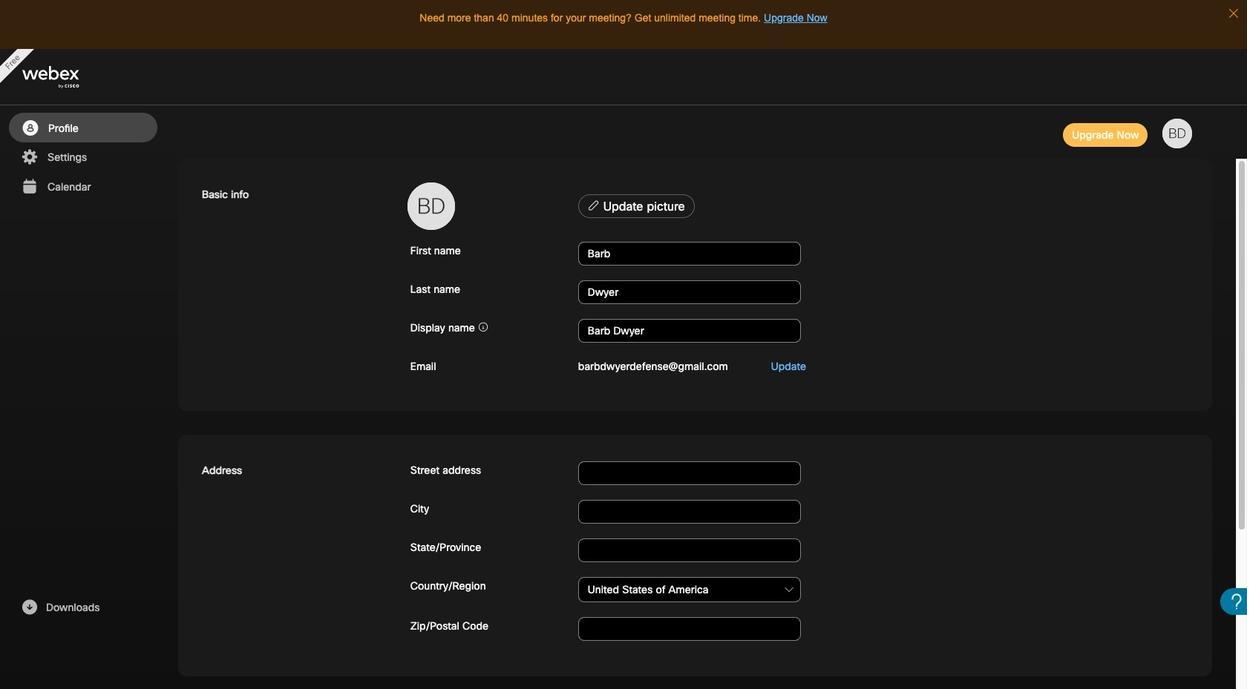Task type: describe. For each thing, give the bounding box(es) containing it.
change profile picture element
[[575, 195, 1189, 223]]

mds settings_filled image
[[20, 149, 39, 166]]



Task type: vqa. For each thing, say whether or not it's contained in the screenshot.
Security Region
no



Task type: locate. For each thing, give the bounding box(es) containing it.
None text field
[[578, 242, 801, 266], [578, 281, 801, 304], [578, 319, 801, 343], [578, 501, 801, 524], [578, 539, 801, 563], [578, 578, 801, 603], [578, 618, 801, 642], [578, 242, 801, 266], [578, 281, 801, 304], [578, 319, 801, 343], [578, 501, 801, 524], [578, 539, 801, 563], [578, 578, 801, 603], [578, 618, 801, 642]]

mds people circle_filled image
[[21, 120, 39, 137]]

mds content download_filled image
[[20, 599, 39, 617]]

mds edit_bold image
[[588, 200, 600, 212]]

None text field
[[578, 462, 801, 486]]

banner
[[0, 49, 1248, 105]]

cisco webex image
[[22, 66, 111, 89]]

mds meetings_filled image
[[20, 178, 39, 196]]



